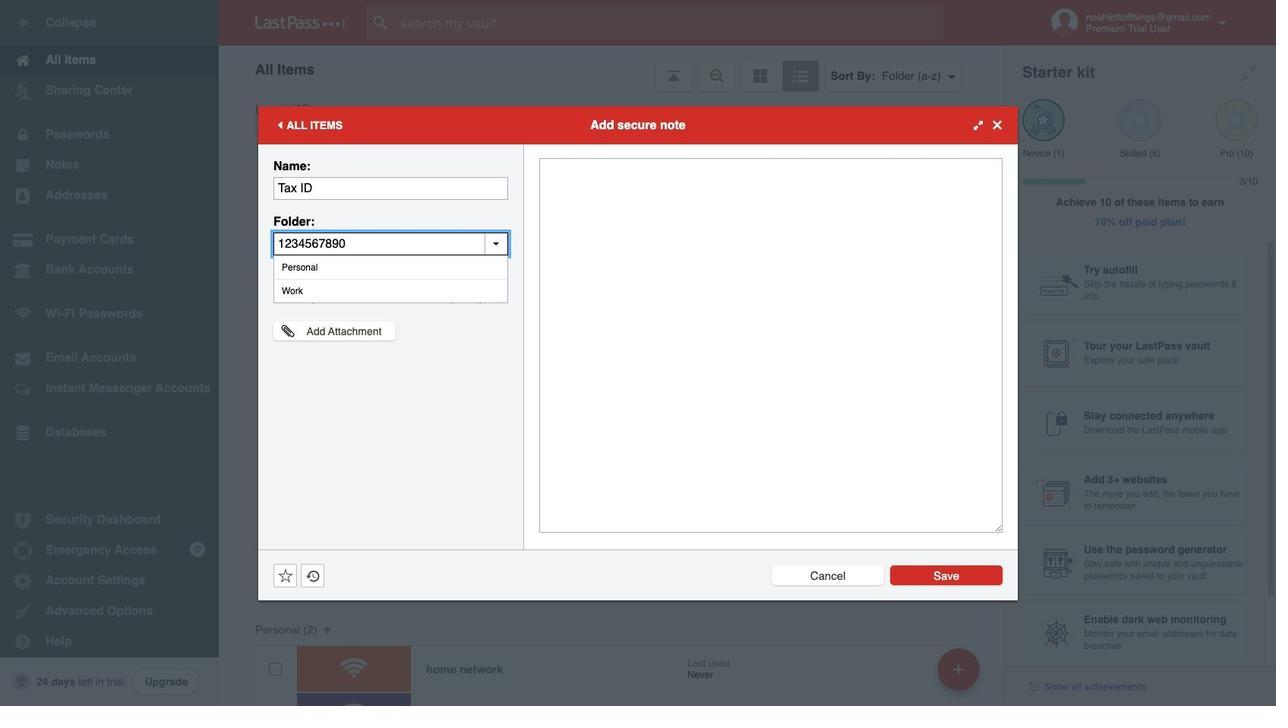 Task type: locate. For each thing, give the bounding box(es) containing it.
None text field
[[274, 177, 508, 199], [274, 232, 508, 255], [274, 177, 508, 199], [274, 232, 508, 255]]

Search search field
[[366, 6, 974, 40]]

None text field
[[540, 158, 1003, 532]]

dialog
[[258, 106, 1018, 600]]

search my vault text field
[[366, 6, 974, 40]]



Task type: describe. For each thing, give the bounding box(es) containing it.
main navigation navigation
[[0, 0, 219, 706]]

new item image
[[954, 664, 964, 674]]

new item navigation
[[933, 644, 990, 706]]

lastpass image
[[255, 16, 345, 30]]

vault options navigation
[[219, 46, 1005, 91]]



Task type: vqa. For each thing, say whether or not it's contained in the screenshot.
text box
yes



